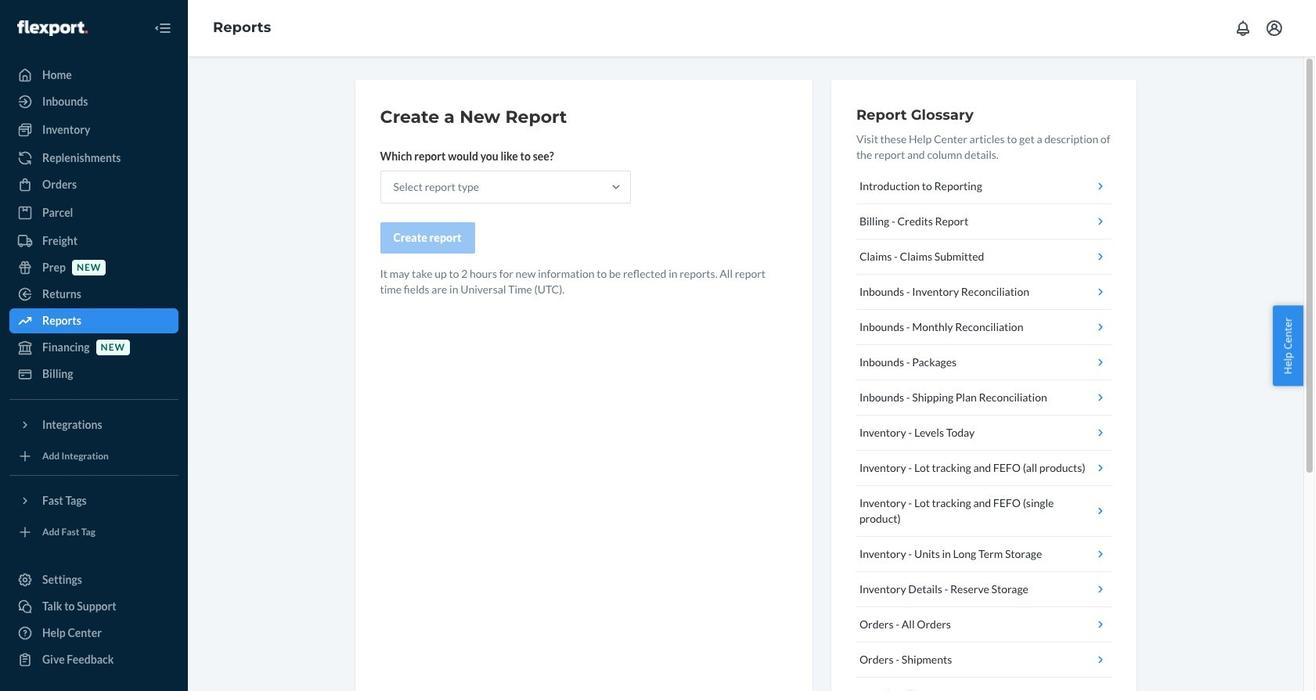 Task type: vqa. For each thing, say whether or not it's contained in the screenshot.
Open notifications icon
yes



Task type: describe. For each thing, give the bounding box(es) containing it.
open account menu image
[[1266, 19, 1284, 38]]

flexport logo image
[[17, 20, 88, 36]]



Task type: locate. For each thing, give the bounding box(es) containing it.
open notifications image
[[1234, 19, 1253, 38]]

close navigation image
[[154, 19, 172, 38]]



